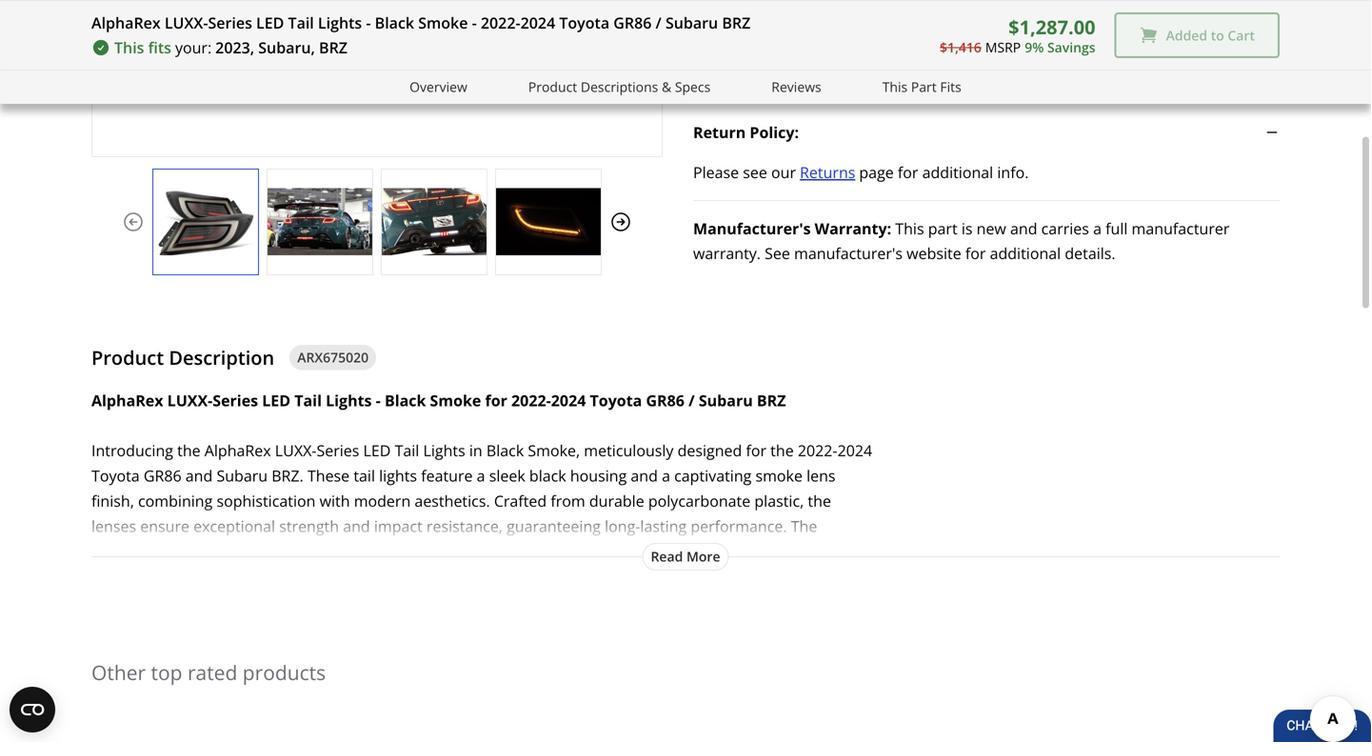 Task type: locate. For each thing, give the bounding box(es) containing it.
0 vertical spatial /
[[656, 12, 662, 33]]

warranty:
[[815, 218, 892, 238]]

lights
[[318, 12, 362, 33], [326, 390, 372, 410], [423, 440, 466, 461]]

black for for
[[385, 390, 426, 410]]

0 vertical spatial subaru,
[[258, 37, 315, 58]]

1 horizontal spatial fits
[[758, 59, 781, 79]]

with
[[320, 491, 350, 511], [458, 566, 488, 586]]

coating
[[173, 541, 225, 561]]

0 horizontal spatial with
[[320, 491, 350, 511]]

0 horizontal spatial fits
[[148, 37, 171, 58]]

black
[[375, 12, 414, 33], [385, 390, 426, 410], [487, 440, 524, 461]]

captivating
[[674, 465, 752, 486]]

overview
[[410, 78, 468, 96]]

reviews link
[[772, 76, 822, 98]]

0 vertical spatial toyota
[[559, 12, 610, 33]]

lights for -
[[318, 12, 362, 33]]

added to cart button
[[1115, 12, 1280, 58]]

2 horizontal spatial -
[[472, 12, 477, 33]]

product left descriptions
[[529, 78, 577, 96]]

1 vertical spatial alpharex
[[91, 390, 163, 410]]

a left full on the right top of page
[[1094, 218, 1102, 238]]

subaru up specs
[[666, 12, 718, 33]]

alpharex for alpharex luxx-series led tail lights - black smoke - 2022-2024 toyota gr86 / subaru brz
[[91, 12, 161, 33]]

and down elevate on the left bottom of the page
[[128, 591, 155, 612]]

the down oxidation,
[[492, 566, 515, 586]]

savings
[[1048, 38, 1096, 56]]

this part is new and carries a full manufacturer warranty. see manufacturer's website for additional details.
[[693, 218, 1230, 263]]

these
[[308, 465, 350, 486]]

alpharex luxx-series led tail lights - black smoke - 2022-2024 toyota gr86 / subaru brz
[[91, 12, 751, 33]]

additional down return policy: dropdown button
[[923, 162, 994, 182]]

more
[[687, 547, 721, 565]]

authorized dealer of
[[693, 15, 813, 32]]

0 vertical spatial 2023,
[[215, 37, 254, 58]]

alpharex luxx-series led tail lights - black smoke for 2022-2024 toyota gr86 / subaru brz
[[91, 390, 786, 410]]

toyota for for
[[590, 390, 642, 410]]

0 horizontal spatial of
[[310, 566, 324, 586]]

0 vertical spatial fits
[[148, 37, 171, 58]]

1 vertical spatial 2023,
[[825, 59, 864, 79]]

1 vertical spatial with
[[458, 566, 488, 586]]

sleek down performance.
[[707, 541, 743, 561]]

1 horizontal spatial sleek
[[707, 541, 743, 561]]

black up "overview"
[[375, 12, 414, 33]]

1 vertical spatial 2024
[[551, 390, 586, 410]]

subaru for alpharex luxx-series led tail lights - black smoke for 2022-2024 toyota gr86 / subaru brz
[[699, 390, 753, 410]]

2024 for -
[[521, 12, 556, 33]]

1 vertical spatial fits
[[758, 59, 781, 79]]

smoke up the in
[[430, 390, 481, 410]]

1 vertical spatial 2022-
[[512, 390, 551, 410]]

/ up designed
[[689, 390, 695, 410]]

subaru up the sophistication
[[217, 465, 268, 486]]

the
[[177, 440, 201, 461], [771, 440, 794, 461], [808, 491, 831, 511], [601, 541, 625, 561], [186, 566, 210, 586], [492, 566, 515, 586]]

to
[[1211, 26, 1225, 44]]

toyota up product descriptions & specs
[[559, 12, 610, 33]]

strength
[[279, 516, 339, 536]]

and up the combining at the left bottom
[[186, 465, 213, 486]]

1 vertical spatial black
[[385, 390, 426, 410]]

the
[[791, 516, 818, 536]]

other
[[91, 659, 146, 686]]

impact
[[374, 516, 423, 536]]

this fits your: 2023, subaru, brz
[[114, 37, 348, 58], [724, 59, 957, 79]]

descriptions
[[581, 78, 659, 96]]

warranty.
[[693, 243, 761, 263]]

durable
[[589, 491, 645, 511]]

0 horizontal spatial this fits your: 2023, subaru, brz
[[114, 37, 348, 58]]

2 vertical spatial 2022-
[[798, 440, 838, 461]]

1 vertical spatial subaru
[[699, 390, 753, 410]]

sophisticated
[[267, 591, 362, 612]]

0 vertical spatial 2024
[[521, 12, 556, 33]]

designed
[[678, 440, 742, 461]]

and up yellowing
[[343, 516, 370, 536]]

black right the in
[[487, 440, 524, 461]]

0 vertical spatial product
[[529, 78, 577, 96]]

1 vertical spatial sleek
[[707, 541, 743, 561]]

0 horizontal spatial -
[[366, 12, 371, 33]]

of inside introducing the alpharex luxx-series led tail lights in black smoke, meticulously designed for the 2022-2024 toyota gr86 and subaru brz. these tail lights feature a sleek black housing and a captivating smoke lens finish, combining sophistication with modern aesthetics. crafted from durable polycarbonate plastic, the lenses ensure exceptional strength and impact resistance, guaranteeing long-lasting performance. the specialized coating protects against yellowing and oxidation, preserving the clarity and sleek appearance over time. elevate the visual appeal of your gr86 or brz with the luxx-series led tail lights, seamlessly blending style and durability for a sophisticated automotive upgrade.
[[310, 566, 324, 586]]

black up lights
[[385, 390, 426, 410]]

0 vertical spatial your:
[[175, 37, 212, 58]]

with down these
[[320, 491, 350, 511]]

product for product description
[[91, 344, 164, 370]]

1 vertical spatial lights
[[326, 390, 372, 410]]

1 horizontal spatial of
[[801, 15, 813, 32]]

0 vertical spatial lights
[[318, 12, 362, 33]]

added to cart
[[1166, 26, 1255, 44]]

the down lens
[[808, 491, 831, 511]]

1 horizontal spatial product
[[529, 78, 577, 96]]

1 vertical spatial your:
[[785, 59, 821, 79]]

2 vertical spatial alpharex
[[205, 440, 271, 461]]

a down appeal
[[255, 591, 263, 612]]

0 vertical spatial subaru
[[666, 12, 718, 33]]

lights inside introducing the alpharex luxx-series led tail lights in black smoke, meticulously designed for the 2022-2024 toyota gr86 and subaru brz. these tail lights feature a sleek black housing and a captivating smoke lens finish, combining sophistication with modern aesthetics. crafted from durable polycarbonate plastic, the lenses ensure exceptional strength and impact resistance, guaranteeing long-lasting performance. the specialized coating protects against yellowing and oxidation, preserving the clarity and sleek appearance over time. elevate the visual appeal of your gr86 or brz with the luxx-series led tail lights, seamlessly blending style and durability for a sophisticated automotive upgrade.
[[423, 440, 466, 461]]

our
[[772, 162, 796, 182]]

tail
[[288, 12, 314, 33], [295, 390, 322, 410], [395, 440, 419, 461], [639, 566, 664, 586]]

subaru inside introducing the alpharex luxx-series led tail lights in black smoke, meticulously designed for the 2022-2024 toyota gr86 and subaru brz. these tail lights feature a sleek black housing and a captivating smoke lens finish, combining sophistication with modern aesthetics. crafted from durable polycarbonate plastic, the lenses ensure exceptional strength and impact resistance, guaranteeing long-lasting performance. the specialized coating protects against yellowing and oxidation, preserving the clarity and sleek appearance over time. elevate the visual appeal of your gr86 or brz with the luxx-series led tail lights, seamlessly blending style and durability for a sophisticated automotive upgrade.
[[217, 465, 268, 486]]

0 horizontal spatial product
[[91, 344, 164, 370]]

alpharex
[[91, 12, 161, 33], [91, 390, 163, 410], [205, 440, 271, 461]]

0 vertical spatial sleek
[[489, 465, 526, 486]]

product up introducing on the bottom of page
[[91, 344, 164, 370]]

luxx-
[[165, 12, 208, 33], [167, 390, 213, 410], [275, 440, 317, 461], [519, 566, 561, 586]]

gr86
[[614, 12, 652, 33], [646, 390, 685, 410], [144, 465, 182, 486], [364, 566, 402, 586]]

a down the in
[[477, 465, 485, 486]]

brz inside introducing the alpharex luxx-series led tail lights in black smoke, meticulously designed for the 2022-2024 toyota gr86 and subaru brz. these tail lights feature a sleek black housing and a captivating smoke lens finish, combining sophistication with modern aesthetics. crafted from durable polycarbonate plastic, the lenses ensure exceptional strength and impact resistance, guaranteeing long-lasting performance. the specialized coating protects against yellowing and oxidation, preserving the clarity and sleek appearance over time. elevate the visual appeal of your gr86 or brz with the luxx-series led tail lights, seamlessly blending style and durability for a sophisticated automotive upgrade.
[[426, 566, 454, 586]]

2 vertical spatial subaru
[[217, 465, 268, 486]]

1 vertical spatial product
[[91, 344, 164, 370]]

1 horizontal spatial with
[[458, 566, 488, 586]]

0 vertical spatial alpharex
[[91, 12, 161, 33]]

for
[[898, 162, 919, 182], [966, 243, 986, 263], [485, 390, 508, 410], [746, 440, 767, 461], [230, 591, 251, 612]]

info.
[[998, 162, 1029, 182]]

manufacturer's
[[693, 218, 811, 238]]

toyota inside introducing the alpharex luxx-series led tail lights in black smoke, meticulously designed for the 2022-2024 toyota gr86 and subaru brz. these tail lights feature a sleek black housing and a captivating smoke lens finish, combining sophistication with modern aesthetics. crafted from durable polycarbonate plastic, the lenses ensure exceptional strength and impact resistance, guaranteeing long-lasting performance. the specialized coating protects against yellowing and oxidation, preserving the clarity and sleek appearance over time. elevate the visual appeal of your gr86 or brz with the luxx-series led tail lights, seamlessly blending style and durability for a sophisticated automotive upgrade.
[[91, 465, 140, 486]]

1 vertical spatial additional
[[990, 243, 1061, 263]]

additional down new
[[990, 243, 1061, 263]]

this part fits link
[[883, 76, 962, 98]]

2 vertical spatial lights
[[423, 440, 466, 461]]

2 vertical spatial 2024
[[838, 440, 873, 461]]

oxidation,
[[448, 541, 518, 561]]

1 vertical spatial /
[[689, 390, 695, 410]]

sleek
[[489, 465, 526, 486], [707, 541, 743, 561]]

2022-
[[481, 12, 521, 33], [512, 390, 551, 410], [798, 440, 838, 461]]

return
[[693, 122, 746, 142]]

0 vertical spatial of
[[801, 15, 813, 32]]

2023,
[[215, 37, 254, 58], [825, 59, 864, 79]]

and right new
[[1011, 218, 1038, 238]]

visual
[[214, 566, 254, 586]]

sophistication
[[217, 491, 316, 511]]

for inside this part is new and carries a full manufacturer warranty. see manufacturer's website for additional details.
[[966, 243, 986, 263]]

additional
[[923, 162, 994, 182], [990, 243, 1061, 263]]

product for product descriptions & specs
[[529, 78, 577, 96]]

toyota up meticulously
[[590, 390, 642, 410]]

alpharex inside introducing the alpharex luxx-series led tail lights in black smoke, meticulously designed for the 2022-2024 toyota gr86 and subaru brz. these tail lights feature a sleek black housing and a captivating smoke lens finish, combining sophistication with modern aesthetics. crafted from durable polycarbonate plastic, the lenses ensure exceptional strength and impact resistance, guaranteeing long-lasting performance. the specialized coating protects against yellowing and oxidation, preserving the clarity and sleek appearance over time. elevate the visual appeal of your gr86 or brz with the luxx-series led tail lights, seamlessly blending style and durability for a sophisticated automotive upgrade.
[[205, 440, 271, 461]]

0 vertical spatial 2022-
[[481, 12, 521, 33]]

is
[[962, 218, 973, 238]]

2 vertical spatial black
[[487, 440, 524, 461]]

brz right or
[[426, 566, 454, 586]]

finish,
[[91, 491, 134, 511]]

over
[[835, 541, 866, 561]]

1 vertical spatial toyota
[[590, 390, 642, 410]]

1 vertical spatial this fits your: 2023, subaru, brz
[[724, 59, 957, 79]]

clarity
[[629, 541, 672, 561]]

return policy: button
[[693, 105, 1280, 160]]

product
[[529, 78, 577, 96], [91, 344, 164, 370]]

/ for alpharex luxx-series led tail lights - black smoke for 2022-2024 toyota gr86 / subaru brz
[[689, 390, 695, 410]]

0 horizontal spatial 2023,
[[215, 37, 254, 58]]

seamlessly
[[718, 566, 794, 586]]

0 vertical spatial black
[[375, 12, 414, 33]]

open widget image
[[10, 687, 55, 732]]

manufacturer's warranty:
[[693, 218, 892, 238]]

brz.
[[272, 465, 304, 486]]

arx675020
[[297, 348, 369, 366]]

specialized
[[91, 541, 169, 561]]

brz down 'alpharex luxx-series led tail lights - black smoke - 2022-2024 toyota gr86 / subaru brz'
[[319, 37, 348, 58]]

new
[[977, 218, 1007, 238]]

0 horizontal spatial /
[[656, 12, 662, 33]]

black
[[530, 465, 566, 486]]

2 vertical spatial toyota
[[91, 465, 140, 486]]

led
[[256, 12, 284, 33], [262, 390, 291, 410], [363, 440, 391, 461], [608, 566, 635, 586]]

cart
[[1228, 26, 1255, 44]]

gr86 up meticulously
[[646, 390, 685, 410]]

of right dealer on the right of page
[[801, 15, 813, 32]]

yellowing
[[346, 541, 413, 561]]

9%
[[1025, 38, 1044, 56]]

smoke up "overview"
[[418, 12, 468, 33]]

with up the upgrade.
[[458, 566, 488, 586]]

additional inside this part is new and carries a full manufacturer warranty. see manufacturer's website for additional details.
[[990, 243, 1061, 263]]

sleek up crafted
[[489, 465, 526, 486]]

/ left authorized
[[656, 12, 662, 33]]

toyota
[[559, 12, 610, 33], [590, 390, 642, 410], [91, 465, 140, 486]]

toyota up finish,
[[91, 465, 140, 486]]

this inside this part is new and carries a full manufacturer warranty. see manufacturer's website for additional details.
[[896, 218, 924, 238]]

and up or
[[417, 541, 444, 561]]

time.
[[91, 566, 127, 586]]

1 horizontal spatial your:
[[785, 59, 821, 79]]

0 horizontal spatial sleek
[[489, 465, 526, 486]]

long-
[[605, 516, 640, 536]]

your:
[[175, 37, 212, 58], [785, 59, 821, 79]]

the down coating
[[186, 566, 210, 586]]

1 horizontal spatial -
[[376, 390, 381, 410]]

fits
[[148, 37, 171, 58], [758, 59, 781, 79]]

1 vertical spatial of
[[310, 566, 324, 586]]

1 vertical spatial smoke
[[430, 390, 481, 410]]

of down against
[[310, 566, 324, 586]]

this
[[114, 37, 144, 58], [724, 59, 754, 79], [883, 78, 908, 96], [896, 218, 924, 238]]

1 horizontal spatial subaru,
[[868, 59, 925, 79]]

2024
[[521, 12, 556, 33], [551, 390, 586, 410], [838, 440, 873, 461]]

other top rated products
[[91, 659, 326, 686]]

1 horizontal spatial /
[[689, 390, 695, 410]]

0 vertical spatial smoke
[[418, 12, 468, 33]]

toyota for -
[[559, 12, 610, 33]]

subaru up designed
[[699, 390, 753, 410]]

authorized
[[693, 15, 757, 32]]



Task type: vqa. For each thing, say whether or not it's contained in the screenshot.
performance. in the bottom right of the page
yes



Task type: describe. For each thing, give the bounding box(es) containing it.
black for -
[[375, 12, 414, 33]]

crafted
[[494, 491, 547, 511]]

- for for
[[376, 390, 381, 410]]

1 vertical spatial subaru,
[[868, 59, 925, 79]]

2022- for for
[[512, 390, 551, 410]]

exceptional
[[193, 516, 275, 536]]

lens
[[807, 465, 836, 486]]

details.
[[1065, 243, 1116, 263]]

and inside this part is new and carries a full manufacturer warranty. see manufacturer's website for additional details.
[[1011, 218, 1038, 238]]

smoke for -
[[418, 12, 468, 33]]

brz left dealer on the right of page
[[722, 12, 751, 33]]

elevate
[[131, 566, 182, 586]]

- for -
[[366, 12, 371, 33]]

returns
[[800, 162, 856, 182]]

dealer
[[760, 15, 798, 32]]

from
[[551, 491, 586, 511]]

lasting
[[640, 516, 687, 536]]

website
[[907, 243, 962, 263]]

msrp
[[986, 38, 1021, 56]]

read
[[651, 547, 683, 565]]

housing
[[570, 465, 627, 486]]

modern
[[354, 491, 411, 511]]

gr86 up the combining at the left bottom
[[144, 465, 182, 486]]

black inside introducing the alpharex luxx-series led tail lights in black smoke, meticulously designed for the 2022-2024 toyota gr86 and subaru brz. these tail lights feature a sleek black housing and a captivating smoke lens finish, combining sophistication with modern aesthetics. crafted from durable polycarbonate plastic, the lenses ensure exceptional strength and impact resistance, guaranteeing long-lasting performance. the specialized coating protects against yellowing and oxidation, preserving the clarity and sleek appearance over time. elevate the visual appeal of your gr86 or brz with the luxx-series led tail lights, seamlessly blending style and durability for a sophisticated automotive upgrade.
[[487, 440, 524, 461]]

the up the combining at the left bottom
[[177, 440, 201, 461]]

please
[[693, 162, 739, 182]]

plastic,
[[755, 491, 804, 511]]

top
[[151, 659, 182, 686]]

&
[[662, 78, 672, 96]]

fits
[[941, 78, 962, 96]]

the up smoke
[[771, 440, 794, 461]]

product descriptions & specs
[[529, 78, 711, 96]]

2022- for -
[[481, 12, 521, 33]]

2024 inside introducing the alpharex luxx-series led tail lights in black smoke, meticulously designed for the 2022-2024 toyota gr86 and subaru brz. these tail lights feature a sleek black housing and a captivating smoke lens finish, combining sophistication with modern aesthetics. crafted from durable polycarbonate plastic, the lenses ensure exceptional strength and impact resistance, guaranteeing long-lasting performance. the specialized coating protects against yellowing and oxidation, preserving the clarity and sleek appearance over time. elevate the visual appeal of your gr86 or brz with the luxx-series led tail lights, seamlessly blending style and durability for a sophisticated automotive upgrade.
[[838, 440, 873, 461]]

please see our returns page for additional info.
[[693, 162, 1029, 182]]

gr86 down yellowing
[[364, 566, 402, 586]]

automotive
[[366, 591, 447, 612]]

brz down $1,416
[[929, 59, 957, 79]]

performance.
[[691, 516, 787, 536]]

added
[[1166, 26, 1208, 44]]

go to right image image
[[610, 210, 632, 233]]

2022- inside introducing the alpharex luxx-series led tail lights in black smoke, meticulously designed for the 2022-2024 toyota gr86 and subaru brz. these tail lights feature a sleek black housing and a captivating smoke lens finish, combining sophistication with modern aesthetics. crafted from durable polycarbonate plastic, the lenses ensure exceptional strength and impact resistance, guaranteeing long-lasting performance. the specialized coating protects against yellowing and oxidation, preserving the clarity and sleek appearance over time. elevate the visual appeal of your gr86 or brz with the luxx-series led tail lights, seamlessly blending style and durability for a sophisticated automotive upgrade.
[[798, 440, 838, 461]]

aesthetics.
[[415, 491, 490, 511]]

0 vertical spatial this fits your: 2023, subaru, brz
[[114, 37, 348, 58]]

/ for alpharex luxx-series led tail lights - black smoke - 2022-2024 toyota gr86 / subaru brz
[[656, 12, 662, 33]]

0 horizontal spatial subaru,
[[258, 37, 315, 58]]

the down long-
[[601, 541, 625, 561]]

0 vertical spatial additional
[[923, 162, 994, 182]]

products
[[243, 659, 326, 686]]

style
[[91, 591, 124, 612]]

smoke for for
[[430, 390, 481, 410]]

page
[[860, 162, 894, 182]]

smoke
[[756, 465, 803, 486]]

manufacturer's
[[794, 243, 903, 263]]

lights for for
[[326, 390, 372, 410]]

carries
[[1042, 218, 1090, 238]]

lights,
[[668, 566, 714, 586]]

protects
[[229, 541, 287, 561]]

a up polycarbonate
[[662, 465, 671, 486]]

see
[[743, 162, 768, 182]]

2024 for for
[[551, 390, 586, 410]]

introducing the alpharex luxx-series led tail lights in black smoke, meticulously designed for the 2022-2024 toyota gr86 and subaru brz. these tail lights feature a sleek black housing and a captivating smoke lens finish, combining sophistication with modern aesthetics. crafted from durable polycarbonate plastic, the lenses ensure exceptional strength and impact resistance, guaranteeing long-lasting performance. the specialized coating protects against yellowing and oxidation, preserving the clarity and sleek appearance over time. elevate the visual appeal of your gr86 or brz with the luxx-series led tail lights, seamlessly blending style and durability for a sophisticated automotive upgrade.
[[91, 440, 873, 612]]

reviews
[[772, 78, 822, 96]]

appeal
[[258, 566, 306, 586]]

manufacturer
[[1132, 218, 1230, 238]]

subaru for alpharex luxx-series led tail lights - black smoke - 2022-2024 toyota gr86 / subaru brz
[[666, 12, 718, 33]]

1 horizontal spatial this fits your: 2023, subaru, brz
[[724, 59, 957, 79]]

policy:
[[750, 122, 799, 142]]

guaranteeing
[[507, 516, 601, 536]]

read more
[[651, 547, 721, 565]]

$1,287.00
[[1009, 14, 1096, 40]]

$1,287.00 $1,416 msrp 9% savings
[[940, 14, 1096, 56]]

ensure
[[140, 516, 190, 536]]

gr86 up descriptions
[[614, 12, 652, 33]]

alpharex for alpharex luxx-series led tail lights - black smoke for 2022-2024 toyota gr86 / subaru brz
[[91, 390, 163, 410]]

combining
[[138, 491, 213, 511]]

introducing
[[91, 440, 173, 461]]

0 vertical spatial with
[[320, 491, 350, 511]]

against
[[291, 541, 342, 561]]

see
[[765, 243, 790, 263]]

or
[[406, 566, 422, 586]]

description
[[169, 344, 275, 370]]

appearance
[[747, 541, 831, 561]]

smoke,
[[528, 440, 580, 461]]

returns link
[[800, 160, 856, 185]]

full
[[1106, 218, 1128, 238]]

overview link
[[410, 76, 468, 98]]

part
[[911, 78, 937, 96]]

1 horizontal spatial 2023,
[[825, 59, 864, 79]]

a inside this part is new and carries a full manufacturer warranty. see manufacturer's website for additional details.
[[1094, 218, 1102, 238]]

feature
[[421, 465, 473, 486]]

lenses
[[91, 516, 136, 536]]

resistance,
[[427, 516, 503, 536]]

your
[[328, 566, 360, 586]]

blending
[[798, 566, 860, 586]]

and up lights, at the bottom of the page
[[675, 541, 703, 561]]

0 horizontal spatial your:
[[175, 37, 212, 58]]

product descriptions & specs link
[[529, 76, 711, 98]]

this part fits
[[883, 78, 962, 96]]

polycarbonate
[[649, 491, 751, 511]]

and down meticulously
[[631, 465, 658, 486]]

brz up smoke
[[757, 390, 786, 410]]

rated
[[188, 659, 237, 686]]



